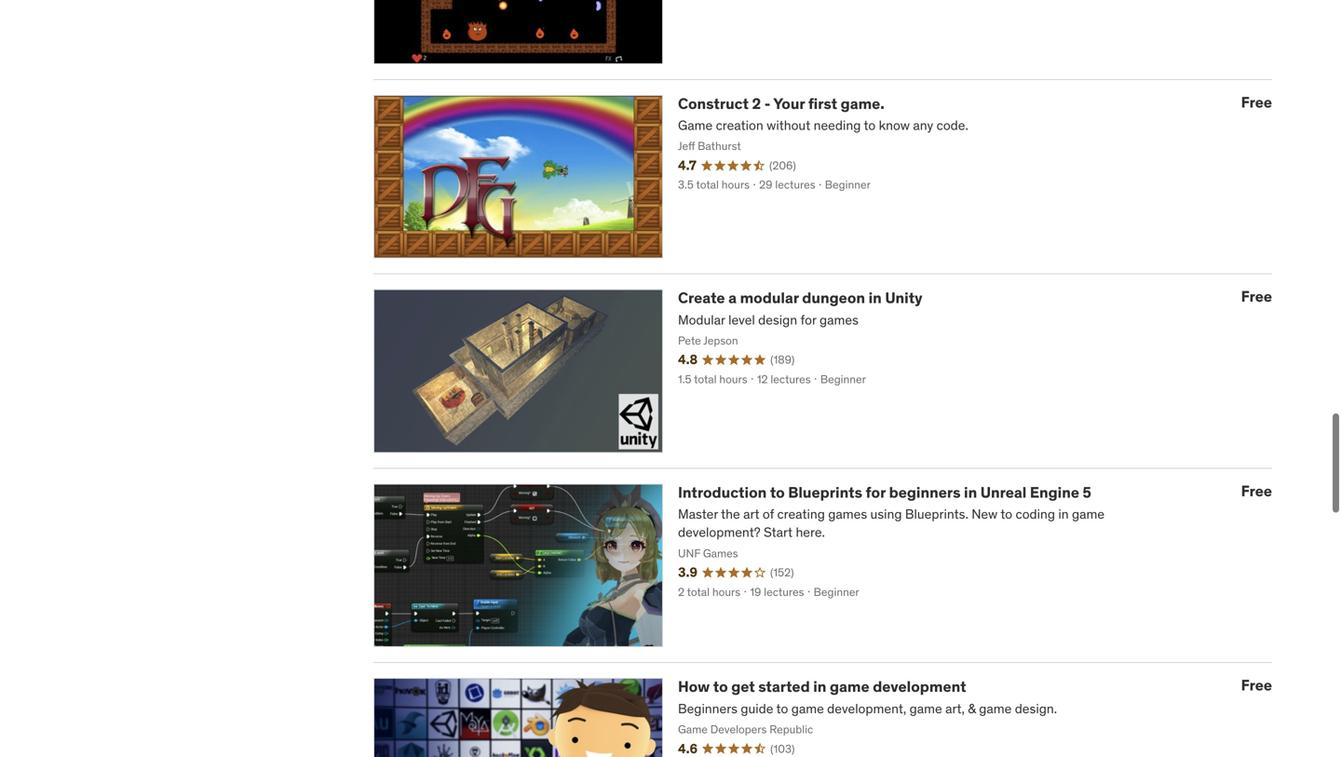 Task type: describe. For each thing, give the bounding box(es) containing it.
development
[[873, 678, 967, 697]]

unreal
[[981, 483, 1027, 502]]

your
[[774, 94, 805, 113]]

to for how
[[714, 678, 728, 697]]

free for introduction to blueprints for beginners in unreal engine 5
[[1242, 482, 1273, 501]]

first
[[809, 94, 838, 113]]

game.
[[841, 94, 885, 113]]

how
[[678, 678, 710, 697]]

introduction to blueprints for beginners in unreal engine 5 link
[[678, 483, 1092, 502]]

started
[[759, 678, 810, 697]]

how to get started in game development
[[678, 678, 967, 697]]

beginners
[[890, 483, 961, 502]]

blueprints
[[789, 483, 863, 502]]

game
[[830, 678, 870, 697]]

1 vertical spatial in
[[965, 483, 978, 502]]

to for introduction
[[771, 483, 785, 502]]

in for create a modular dungeon in unity
[[869, 289, 882, 308]]

in for how to get started in game development
[[814, 678, 827, 697]]

free for create a modular dungeon in unity
[[1242, 287, 1273, 306]]

free for how to get started in game development
[[1242, 676, 1273, 695]]



Task type: vqa. For each thing, say whether or not it's contained in the screenshot.
How
yes



Task type: locate. For each thing, give the bounding box(es) containing it.
get
[[732, 678, 755, 697]]

1 horizontal spatial to
[[771, 483, 785, 502]]

how to get started in game development link
[[678, 678, 967, 697]]

construct 2 - your first game.
[[678, 94, 885, 113]]

2 horizontal spatial in
[[965, 483, 978, 502]]

introduction to blueprints for beginners in unreal engine 5
[[678, 483, 1092, 502]]

2
[[753, 94, 762, 113]]

introduction
[[678, 483, 767, 502]]

in left 'unity'
[[869, 289, 882, 308]]

to left "blueprints"
[[771, 483, 785, 502]]

3 free from the top
[[1242, 482, 1273, 501]]

construct 2 - your first game. link
[[678, 94, 885, 113]]

0 vertical spatial in
[[869, 289, 882, 308]]

2 vertical spatial in
[[814, 678, 827, 697]]

unity
[[886, 289, 923, 308]]

create a modular dungeon in unity link
[[678, 289, 923, 308]]

free for construct 2 - your first game.
[[1242, 93, 1273, 112]]

1 horizontal spatial in
[[869, 289, 882, 308]]

1 free from the top
[[1242, 93, 1273, 112]]

create a modular dungeon in unity
[[678, 289, 923, 308]]

to
[[771, 483, 785, 502], [714, 678, 728, 697]]

dungeon
[[803, 289, 866, 308]]

create
[[678, 289, 726, 308]]

-
[[765, 94, 771, 113]]

in left unreal
[[965, 483, 978, 502]]

0 vertical spatial to
[[771, 483, 785, 502]]

1 vertical spatial to
[[714, 678, 728, 697]]

4 free from the top
[[1242, 676, 1273, 695]]

in
[[869, 289, 882, 308], [965, 483, 978, 502], [814, 678, 827, 697]]

construct
[[678, 94, 749, 113]]

2 free from the top
[[1242, 287, 1273, 306]]

5
[[1083, 483, 1092, 502]]

engine
[[1031, 483, 1080, 502]]

for
[[866, 483, 886, 502]]

to left get
[[714, 678, 728, 697]]

in left game
[[814, 678, 827, 697]]

0 horizontal spatial to
[[714, 678, 728, 697]]

0 horizontal spatial in
[[814, 678, 827, 697]]

modular
[[740, 289, 799, 308]]

free
[[1242, 93, 1273, 112], [1242, 287, 1273, 306], [1242, 482, 1273, 501], [1242, 676, 1273, 695]]

a
[[729, 289, 737, 308]]



